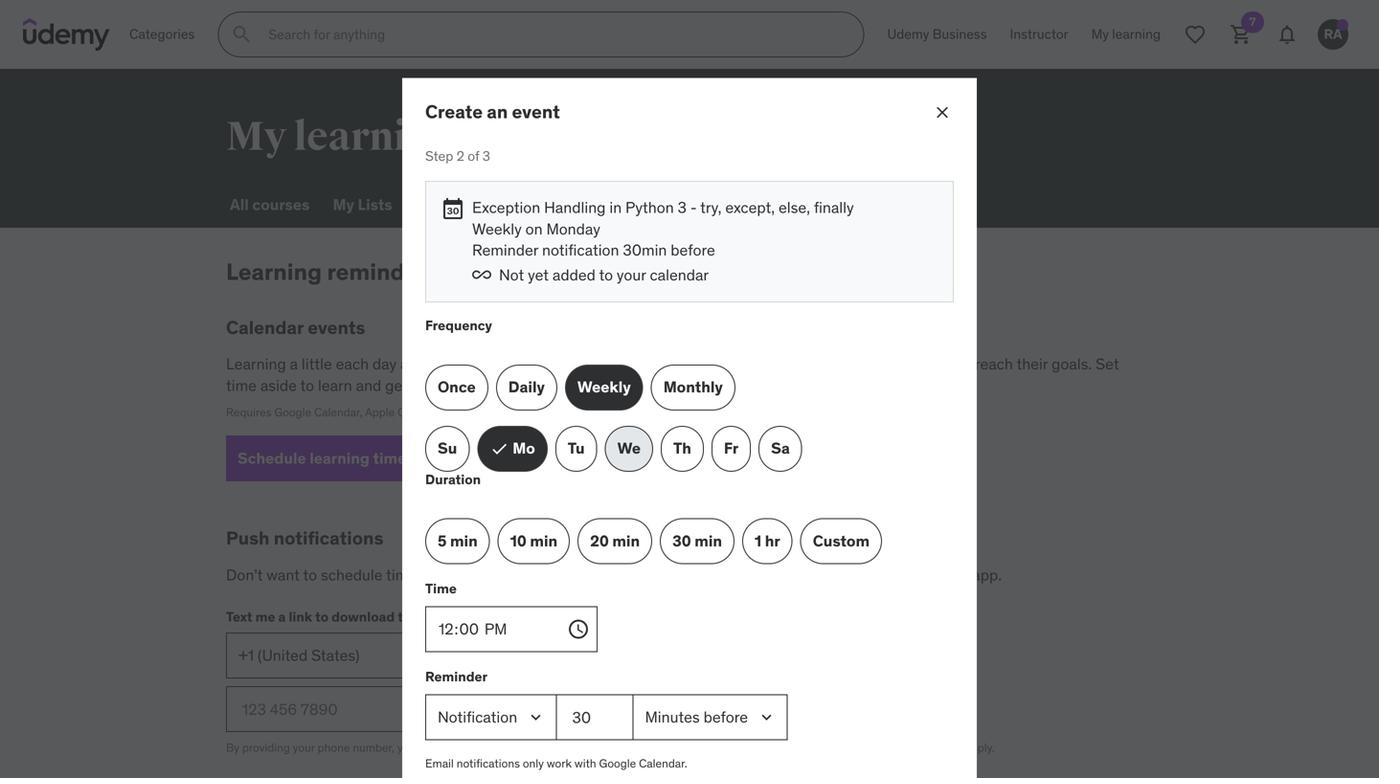 Task type: vqa. For each thing, say whether or not it's contained in the screenshot.
the middle model
no



Task type: describe. For each thing, give the bounding box(es) containing it.
hr
[[765, 532, 781, 551]]

0 vertical spatial udemy
[[887, 26, 930, 43]]

business
[[933, 26, 987, 43]]

by
[[226, 741, 240, 756]]

min for 10 min
[[530, 532, 558, 551]]

calendar events
[[226, 316, 366, 339]]

1 vertical spatial set
[[476, 566, 500, 585]]

1
[[755, 532, 762, 551]]

shows
[[530, 355, 573, 374]]

archived
[[498, 195, 563, 215]]

-
[[691, 198, 697, 217]]

that
[[577, 355, 604, 374]]

rates
[[912, 741, 938, 756]]

monday
[[547, 219, 601, 239]]

apply.
[[965, 741, 995, 756]]

goals.
[[1052, 355, 1092, 374]]

not yet added to your calendar
[[499, 265, 709, 285]]

learning inside 'button'
[[310, 449, 370, 469]]

min for 20 min
[[613, 532, 640, 551]]

frequency
[[425, 317, 492, 334]]

notifications for email notifications only work with google calendar.
[[457, 757, 520, 772]]

download
[[332, 609, 395, 626]]

receive
[[464, 741, 501, 756]]

exception
[[472, 198, 541, 217]]

Time time field
[[425, 607, 590, 653]]

1 vertical spatial reminder
[[425, 669, 488, 686]]

monthly
[[664, 378, 723, 397]]

aside
[[260, 376, 297, 396]]

google inside learning a little each day adds up. research shows that students who make learning a habit are more likely to reach their goals. set time aside to learn and get reminders using your learning scheduler. requires google calendar, apple calendar, or outlook
[[274, 405, 311, 420]]

instructor link
[[999, 11, 1080, 57]]

text
[[620, 741, 640, 756]]

1 horizontal spatial app.
[[973, 566, 1002, 585]]

learning down that
[[559, 376, 614, 396]]

events
[[308, 316, 366, 339]]

set inside learning a little each day adds up. research shows that students who make learning a habit are more likely to reach their goals. set time aside to learn and get reminders using your learning scheduler. requires google calendar, apple calendar, or outlook
[[1096, 355, 1120, 374]]

0 horizontal spatial the
[[398, 609, 419, 626]]

automated
[[562, 741, 618, 756]]

up.
[[437, 355, 459, 374]]

schedule learning time
[[238, 449, 406, 469]]

except,
[[726, 198, 775, 217]]

me
[[256, 609, 275, 626]]

all courses link
[[226, 182, 314, 228]]

20 min
[[590, 532, 640, 551]]

notification
[[542, 241, 619, 260]]

my lists link
[[329, 182, 396, 228]]

to up email
[[450, 741, 461, 756]]

python
[[626, 198, 674, 217]]

1 vertical spatial weekly
[[578, 378, 631, 397]]

time up email notifications only work with google calendar.
[[536, 741, 559, 756]]

or
[[449, 405, 459, 420]]

using
[[485, 376, 522, 396]]

0 vertical spatial 3
[[483, 147, 491, 165]]

create an event
[[425, 100, 560, 123]]

2 horizontal spatial notifications
[[721, 566, 805, 585]]

1 horizontal spatial with
[[692, 741, 714, 756]]

custom
[[813, 532, 870, 551]]

try,
[[701, 198, 722, 217]]

may
[[941, 741, 962, 756]]

30min
[[623, 241, 667, 260]]

1 hr
[[755, 532, 781, 551]]

udemy business
[[887, 26, 987, 43]]

0 vertical spatial the
[[845, 566, 867, 585]]

20
[[590, 532, 609, 551]]

2
[[457, 147, 465, 165]]

udemy image
[[23, 18, 110, 51]]

with inside create an event dialog
[[575, 757, 597, 772]]

your inside create an event dialog
[[617, 265, 646, 285]]

step 2 of 3
[[425, 147, 491, 165]]

a left habit
[[805, 355, 813, 374]]

time inside 'button'
[[373, 449, 406, 469]]

day
[[373, 355, 397, 374]]

30
[[673, 532, 691, 551]]

sa
[[771, 439, 790, 459]]

time
[[425, 581, 457, 598]]

learning for learning tools
[[586, 195, 650, 215]]

5 min
[[438, 532, 478, 551]]

schedule
[[321, 566, 383, 585]]

1 horizontal spatial get
[[657, 566, 680, 585]]

adds
[[400, 355, 434, 374]]

calendar
[[650, 265, 709, 285]]

my learning
[[226, 112, 455, 162]]

to left standard
[[746, 741, 756, 756]]

app
[[422, 609, 446, 626]]

create
[[425, 100, 483, 123]]

courses
[[252, 195, 310, 215]]

agree
[[418, 741, 448, 756]]

standard
[[804, 741, 851, 756]]

push
[[684, 566, 717, 585]]

and
[[356, 376, 382, 396]]

their
[[1017, 355, 1048, 374]]

learning inside learning a little each day adds up. research shows that students who make learning a habit are more likely to reach their goals. set time aside to learn and get reminders using your learning scheduler. requires google calendar, apple calendar, or outlook
[[226, 355, 286, 374]]

wishlist link
[[412, 182, 479, 228]]

my for my lists
[[333, 195, 354, 215]]

a right message
[[716, 741, 722, 756]]

a left little
[[290, 355, 298, 374]]

close modal image
[[933, 103, 952, 122]]

reminder
[[575, 566, 636, 585]]

all
[[230, 195, 249, 215]]

little
[[302, 355, 332, 374]]

0 horizontal spatial app.
[[779, 741, 801, 756]]



Task type: locate. For each thing, give the bounding box(es) containing it.
0 vertical spatial my
[[226, 112, 287, 162]]

to right the reminder
[[639, 566, 653, 585]]

1 vertical spatial the
[[398, 609, 419, 626]]

event
[[512, 100, 560, 123]]

2 horizontal spatial your
[[617, 265, 646, 285]]

not
[[499, 265, 524, 285]]

0 horizontal spatial google
[[274, 405, 311, 420]]

get
[[385, 376, 408, 396], [657, 566, 680, 585], [759, 741, 776, 756]]

notifications down 1
[[721, 566, 805, 585]]

learning a little each day adds up. research shows that students who make learning a habit are more likely to reach their goals. set time aside to learn and get reminders using your learning scheduler. requires google calendar, apple calendar, or outlook
[[226, 355, 1120, 420]]

send button
[[414, 687, 491, 733]]

step
[[425, 147, 453, 165]]

1 horizontal spatial my
[[333, 195, 354, 215]]

before
[[671, 241, 715, 260]]

yet
[[528, 265, 549, 285]]

1 horizontal spatial notifications
[[457, 757, 520, 772]]

get left push
[[657, 566, 680, 585]]

1 vertical spatial learning
[[226, 258, 322, 286]]

link right message
[[725, 741, 743, 756]]

your down 30min
[[617, 265, 646, 285]]

min for 5 min
[[450, 532, 478, 551]]

you
[[397, 741, 416, 756]]

min right 5
[[450, 532, 478, 551]]

to inside create an event dialog
[[599, 265, 613, 285]]

time left small image
[[373, 449, 406, 469]]

a left one- at the bottom of the page
[[503, 741, 509, 756]]

a down 10 on the bottom of the page
[[504, 566, 512, 585]]

with down automated
[[575, 757, 597, 772]]

your left phone
[[293, 741, 315, 756]]

0 vertical spatial google
[[274, 405, 311, 420]]

email notifications only work with google calendar.
[[425, 757, 688, 772]]

my for my learning
[[226, 112, 287, 162]]

1 vertical spatial link
[[725, 741, 743, 756]]

1 vertical spatial 3
[[678, 198, 687, 217]]

set right blocks?
[[476, 566, 500, 585]]

duration
[[425, 471, 481, 488]]

reminder up not
[[472, 241, 539, 260]]

once
[[438, 378, 476, 397]]

2 calendar, from the left
[[398, 405, 446, 420]]

the left app
[[398, 609, 419, 626]]

calendar, down learn at left
[[314, 405, 363, 420]]

1 vertical spatial app.
[[779, 741, 801, 756]]

by providing your phone number, you agree to receive a one-time automated text message with a link to get app. standard messaging rates may apply.
[[226, 741, 995, 756]]

2 vertical spatial notifications
[[457, 757, 520, 772]]

your
[[617, 265, 646, 285], [526, 376, 555, 396], [293, 741, 315, 756]]

set right goals.
[[1096, 355, 1120, 374]]

2 vertical spatial your
[[293, 741, 315, 756]]

requires
[[226, 405, 272, 420]]

else,
[[779, 198, 811, 217]]

of
[[468, 147, 479, 165]]

1 vertical spatial your
[[526, 376, 555, 396]]

on
[[526, 219, 543, 239]]

small image
[[410, 450, 429, 469]]

to down little
[[300, 376, 314, 396]]

3 min from the left
[[613, 532, 640, 551]]

link
[[289, 609, 312, 626], [725, 741, 743, 756]]

0 vertical spatial get
[[385, 376, 408, 396]]

learning up 'lists'
[[294, 112, 455, 162]]

1 vertical spatial notifications
[[721, 566, 805, 585]]

5
[[438, 532, 447, 551]]

google down aside
[[274, 405, 311, 420]]

1 vertical spatial udemy
[[871, 566, 919, 585]]

to right want
[[303, 566, 317, 585]]

1 horizontal spatial set
[[1096, 355, 1120, 374]]

phone
[[318, 741, 350, 756]]

calendar, left or
[[398, 405, 446, 420]]

reminders inside learning a little each day adds up. research shows that students who make learning a habit are more likely to reach their goals. set time aside to learn and get reminders using your learning scheduler. requires google calendar, apple calendar, or outlook
[[412, 376, 481, 396]]

1 vertical spatial my
[[333, 195, 354, 215]]

get inside learning a little each day adds up. research shows that students who make learning a habit are more likely to reach their goals. set time aside to learn and get reminders using your learning scheduler. requires google calendar, apple calendar, or outlook
[[385, 376, 408, 396]]

udemy left mobile
[[871, 566, 919, 585]]

your down shows at the left top
[[526, 376, 555, 396]]

only
[[523, 757, 544, 772]]

providing
[[242, 741, 290, 756]]

reminders down up.
[[412, 376, 481, 396]]

message
[[643, 741, 689, 756]]

my up all courses in the top of the page
[[226, 112, 287, 162]]

to right likely
[[958, 355, 972, 374]]

0 vertical spatial reminders
[[327, 258, 439, 286]]

apple
[[365, 405, 395, 420]]

reminders down 'lists'
[[327, 258, 439, 286]]

fr
[[724, 439, 739, 459]]

get down day
[[385, 376, 408, 396]]

weekly inside exception handling in python 3 - try, except, else, finally weekly on monday reminder notification 30min before
[[472, 219, 522, 239]]

schedule learning time button
[[226, 436, 441, 482]]

learning reminders
[[226, 258, 439, 286]]

0 horizontal spatial weekly
[[472, 219, 522, 239]]

don't
[[226, 566, 263, 585]]

0 horizontal spatial link
[[289, 609, 312, 626]]

1 calendar, from the left
[[314, 405, 363, 420]]

notifications inside create an event dialog
[[457, 757, 520, 772]]

1 horizontal spatial google
[[599, 757, 636, 772]]

1 horizontal spatial 3
[[678, 198, 687, 217]]

the
[[845, 566, 867, 585], [398, 609, 419, 626]]

0 vertical spatial link
[[289, 609, 312, 626]]

google
[[274, 405, 311, 420], [599, 757, 636, 772]]

students
[[608, 355, 668, 374]]

lists
[[358, 195, 392, 215]]

learning down apple
[[310, 449, 370, 469]]

get left standard
[[759, 741, 776, 756]]

2 vertical spatial get
[[759, 741, 776, 756]]

handling
[[544, 198, 606, 217]]

0 horizontal spatial your
[[293, 741, 315, 756]]

each
[[336, 355, 369, 374]]

learning tools link
[[582, 182, 694, 228]]

small image left mo
[[490, 440, 509, 459]]

2 min from the left
[[530, 532, 558, 551]]

1 vertical spatial small image
[[490, 440, 509, 459]]

google down the by providing your phone number, you agree to receive a one-time automated text message with a link to get app. standard messaging rates may apply.
[[599, 757, 636, 772]]

min
[[450, 532, 478, 551], [530, 532, 558, 551], [613, 532, 640, 551], [695, 532, 722, 551]]

daily
[[509, 378, 545, 397]]

to right added
[[599, 265, 613, 285]]

weekly down that
[[578, 378, 631, 397]]

the right from
[[845, 566, 867, 585]]

0 horizontal spatial my
[[226, 112, 287, 162]]

want
[[267, 566, 300, 585]]

app. right mobile
[[973, 566, 1002, 585]]

su
[[438, 439, 457, 459]]

0 vertical spatial your
[[617, 265, 646, 285]]

1 vertical spatial google
[[599, 757, 636, 772]]

notifications
[[274, 527, 384, 550], [721, 566, 805, 585], [457, 757, 520, 772]]

messaging
[[854, 741, 910, 756]]

small image left not
[[472, 265, 491, 285]]

outlook
[[462, 405, 503, 420]]

weekly down exception on the top left of the page
[[472, 219, 522, 239]]

min for 30 min
[[695, 532, 722, 551]]

app. left standard
[[779, 741, 801, 756]]

reminder inside exception handling in python 3 - try, except, else, finally weekly on monday reminder notification 30min before
[[472, 241, 539, 260]]

with right message
[[692, 741, 714, 756]]

udemy
[[887, 26, 930, 43], [871, 566, 919, 585]]

more
[[880, 355, 916, 374]]

weekly
[[472, 219, 522, 239], [578, 378, 631, 397]]

1 vertical spatial with
[[575, 757, 597, 772]]

mo
[[513, 439, 535, 459]]

google inside create an event dialog
[[599, 757, 636, 772]]

from
[[809, 566, 841, 585]]

2 vertical spatial learning
[[226, 355, 286, 374]]

in
[[610, 198, 622, 217]]

0 vertical spatial weekly
[[472, 219, 522, 239]]

send
[[433, 700, 471, 720]]

calendar
[[226, 316, 304, 339]]

1 vertical spatial get
[[657, 566, 680, 585]]

0 horizontal spatial get
[[385, 376, 408, 396]]

1 horizontal spatial calendar,
[[398, 405, 446, 420]]

123 456 7890 text field
[[226, 687, 414, 733]]

reminder
[[472, 241, 539, 260], [425, 669, 488, 686]]

3 inside exception handling in python 3 - try, except, else, finally weekly on monday reminder notification 30min before
[[678, 198, 687, 217]]

calendar.
[[639, 757, 688, 772]]

a right the me
[[278, 609, 286, 626]]

1 min from the left
[[450, 532, 478, 551]]

submit search image
[[230, 23, 253, 46]]

1 vertical spatial reminders
[[412, 376, 481, 396]]

3 right of
[[483, 147, 491, 165]]

2 horizontal spatial get
[[759, 741, 776, 756]]

make
[[704, 355, 742, 374]]

are
[[855, 355, 877, 374]]

0 vertical spatial app.
[[973, 566, 1002, 585]]

time
[[226, 376, 257, 396], [373, 449, 406, 469], [386, 566, 417, 585], [536, 741, 559, 756]]

0 vertical spatial with
[[692, 741, 714, 756]]

learning
[[586, 195, 650, 215], [226, 258, 322, 286], [226, 355, 286, 374]]

tu
[[568, 439, 585, 459]]

one-
[[512, 741, 536, 756]]

3 left -
[[678, 198, 687, 217]]

learning
[[294, 112, 455, 162], [745, 355, 801, 374], [559, 376, 614, 396], [310, 449, 370, 469], [515, 566, 571, 585]]

time inside learning a little each day adds up. research shows that students who make learning a habit are more likely to reach their goals. set time aside to learn and get reminders using your learning scheduler. requires google calendar, apple calendar, or outlook
[[226, 376, 257, 396]]

small image
[[472, 265, 491, 285], [490, 440, 509, 459]]

we
[[618, 439, 641, 459]]

time up requires
[[226, 376, 257, 396]]

0 horizontal spatial calendar,
[[314, 405, 363, 420]]

none number field inside create an event dialog
[[557, 695, 634, 741]]

notifications down receive
[[457, 757, 520, 772]]

udemy business link
[[876, 11, 999, 57]]

0 vertical spatial notifications
[[274, 527, 384, 550]]

1 horizontal spatial the
[[845, 566, 867, 585]]

notifications up schedule
[[274, 527, 384, 550]]

1 horizontal spatial weekly
[[578, 378, 631, 397]]

None number field
[[557, 695, 634, 741]]

0 horizontal spatial notifications
[[274, 527, 384, 550]]

learning tools
[[586, 195, 690, 215]]

min right 20
[[613, 532, 640, 551]]

0 horizontal spatial set
[[476, 566, 500, 585]]

don't want to schedule time blocks? set a learning reminder to get push notifications from the udemy mobile app.
[[226, 566, 1002, 585]]

medium image
[[442, 197, 465, 220]]

reminder up send
[[425, 669, 488, 686]]

set
[[1096, 355, 1120, 374], [476, 566, 500, 585]]

likely
[[919, 355, 954, 374]]

0 vertical spatial set
[[1096, 355, 1120, 374]]

wishlist
[[415, 195, 475, 215]]

your inside learning a little each day adds up. research shows that students who make learning a habit are more likely to reach their goals. set time aside to learn and get reminders using your learning scheduler. requires google calendar, apple calendar, or outlook
[[526, 376, 555, 396]]

th
[[674, 439, 692, 459]]

to left 'download' at the bottom left of page
[[315, 609, 329, 626]]

4 min from the left
[[695, 532, 722, 551]]

my
[[226, 112, 287, 162], [333, 195, 354, 215]]

min right 10 on the bottom of the page
[[530, 532, 558, 551]]

learning for learning reminders
[[226, 258, 322, 286]]

0 horizontal spatial with
[[575, 757, 597, 772]]

1 horizontal spatial your
[[526, 376, 555, 396]]

0 vertical spatial small image
[[472, 265, 491, 285]]

udemy left "business"
[[887, 26, 930, 43]]

learning right make
[[745, 355, 801, 374]]

1 horizontal spatial link
[[725, 741, 743, 756]]

time left "time"
[[386, 566, 417, 585]]

schedule
[[238, 449, 306, 469]]

my lists
[[333, 195, 392, 215]]

learning down 10 min
[[515, 566, 571, 585]]

my left 'lists'
[[333, 195, 354, 215]]

number,
[[353, 741, 395, 756]]

30 min
[[673, 532, 722, 551]]

0 horizontal spatial 3
[[483, 147, 491, 165]]

text me a link to download the app
[[226, 609, 446, 626]]

0 vertical spatial learning
[[586, 195, 650, 215]]

finally
[[814, 198, 854, 217]]

link right the me
[[289, 609, 312, 626]]

0 vertical spatial reminder
[[472, 241, 539, 260]]

min right 30
[[695, 532, 722, 551]]

research
[[462, 355, 526, 374]]

create an event dialog
[[402, 78, 977, 779]]

notifications for push notifications
[[274, 527, 384, 550]]



